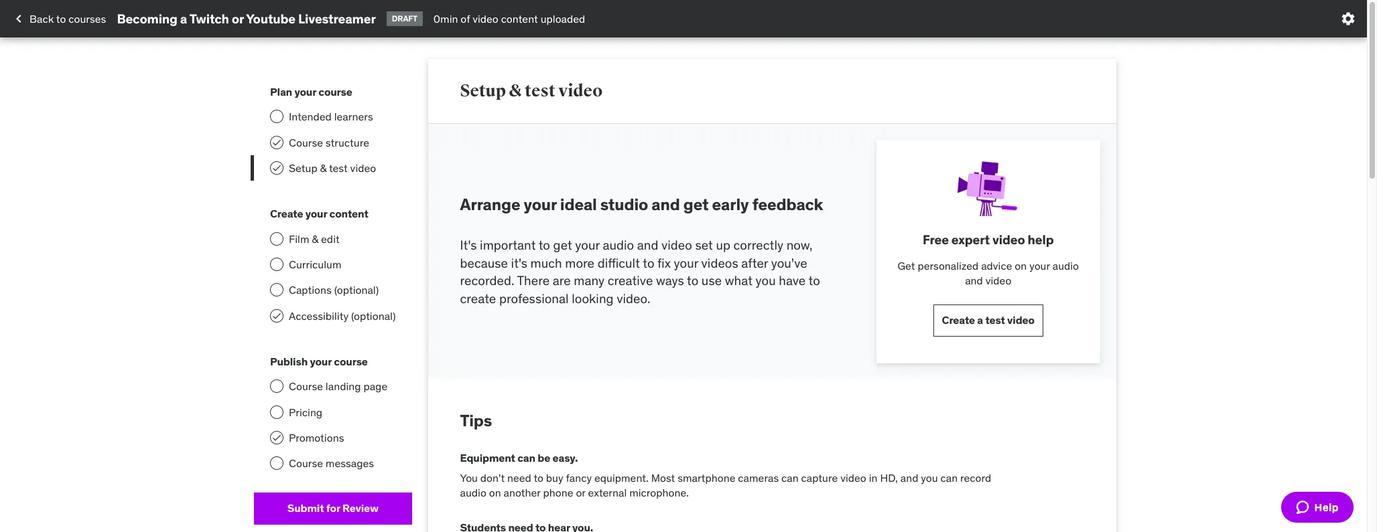 Task type: vqa. For each thing, say whether or not it's contained in the screenshot.
Welcome to Electronics ! small image
no



Task type: describe. For each thing, give the bounding box(es) containing it.
it's
[[511, 255, 527, 271]]

video.
[[617, 291, 650, 307]]

on inside get personalized advice on your audio and video
[[1015, 259, 1027, 273]]

don't
[[480, 472, 505, 485]]

to inside equipment can be easy. you don't need to buy fancy equipment. most smartphone cameras can capture video in hd, and you can record audio on another phone or external microphone.
[[534, 472, 544, 485]]

early
[[712, 194, 749, 215]]

your right fix
[[674, 255, 698, 271]]

completed element for accessibility
[[270, 309, 283, 323]]

hd,
[[880, 472, 898, 485]]

record
[[960, 472, 991, 485]]

youtube
[[246, 10, 296, 27]]

there
[[517, 273, 550, 289]]

get
[[898, 259, 915, 273]]

creative
[[608, 273, 653, 289]]

captions (optional) link
[[254, 278, 412, 303]]

1 horizontal spatial can
[[782, 472, 799, 485]]

0 horizontal spatial content
[[329, 207, 368, 221]]

to right have
[[809, 273, 820, 289]]

are
[[553, 273, 571, 289]]

intended
[[289, 110, 332, 123]]

free expert video help
[[923, 232, 1054, 248]]

course structure
[[289, 136, 369, 149]]

submit
[[287, 502, 324, 516]]

create
[[460, 291, 496, 307]]

becoming a twitch or youtube livestreamer
[[117, 10, 376, 27]]

ideal
[[560, 194, 597, 215]]

to left use
[[687, 273, 699, 289]]

curriculum link
[[254, 252, 412, 278]]

& for setup & test video link
[[320, 161, 327, 175]]

course structure link
[[254, 130, 412, 155]]

0 horizontal spatial or
[[232, 10, 244, 27]]

difficult
[[598, 255, 640, 271]]

course landing page
[[289, 380, 387, 394]]

you inside it's important to get your audio and video set up correctly now, because it's much more difficult to fix your videos after you've recorded. there are many creative ways to use what you have to create professional looking video.
[[756, 273, 776, 289]]

you
[[460, 472, 478, 485]]

and inside get personalized advice on your audio and video
[[965, 274, 983, 288]]

medium image
[[11, 11, 27, 27]]

setup & test video link
[[254, 155, 412, 181]]

course for course messages
[[289, 457, 323, 471]]

course messages
[[289, 457, 374, 471]]

get inside it's important to get your audio and video set up correctly now, because it's much more difficult to fix your videos after you've recorded. there are many creative ways to use what you have to create professional looking video.
[[553, 237, 572, 253]]

1 horizontal spatial content
[[501, 12, 538, 25]]

ways
[[656, 273, 684, 289]]

incomplete image for course landing page
[[270, 380, 283, 394]]

a for twitch
[[180, 10, 187, 27]]

it's important to get your audio and video set up correctly now, because it's much more difficult to fix your videos after you've recorded. there are many creative ways to use what you have to create professional looking video.
[[460, 237, 820, 307]]

course messages link
[[254, 451, 412, 477]]

phone
[[543, 487, 573, 500]]

your inside get personalized advice on your audio and video
[[1030, 259, 1050, 273]]

arrange your ideal studio and get early feedback
[[460, 194, 823, 215]]

recorded.
[[460, 273, 514, 289]]

plan your course
[[270, 85, 352, 99]]

create a test video
[[942, 314, 1035, 327]]

most
[[651, 472, 675, 485]]

0 vertical spatial setup & test video
[[460, 80, 603, 101]]

much
[[531, 255, 562, 271]]

important
[[480, 237, 536, 253]]

edit
[[321, 232, 340, 246]]

audio inside equipment can be easy. you don't need to buy fancy equipment. most smartphone cameras can capture video in hd, and you can record audio on another phone or external microphone.
[[460, 487, 486, 500]]

and inside equipment can be easy. you don't need to buy fancy equipment. most smartphone cameras can capture video in hd, and you can record audio on another phone or external microphone.
[[901, 472, 918, 485]]

review
[[342, 502, 379, 516]]

0 vertical spatial get
[[683, 194, 709, 215]]

use
[[702, 273, 722, 289]]

create for create your content
[[270, 207, 303, 221]]

what
[[725, 273, 753, 289]]

help
[[1028, 232, 1054, 248]]

incomplete image for captions (optional)
[[270, 284, 283, 297]]

setup & test video inside setup & test video link
[[289, 161, 376, 175]]

livestreamer
[[298, 10, 376, 27]]

back to courses link
[[11, 7, 106, 30]]

uploaded
[[541, 12, 585, 25]]

incomplete image for film
[[270, 232, 283, 246]]

studio
[[600, 194, 648, 215]]

incomplete image for course messages
[[270, 457, 283, 471]]

microphone.
[[629, 487, 689, 500]]

equipment
[[460, 452, 515, 465]]

external
[[588, 487, 627, 500]]

your up course landing page link
[[310, 355, 332, 369]]

smartphone
[[678, 472, 736, 485]]

captions
[[289, 284, 332, 297]]

have
[[779, 273, 806, 289]]

to up much
[[539, 237, 550, 253]]

advice
[[981, 259, 1012, 273]]

correctly
[[734, 237, 784, 253]]

publish
[[270, 355, 308, 369]]

incomplete image inside the curriculum 'link'
[[270, 258, 283, 271]]

video inside it's important to get your audio and video set up correctly now, because it's much more difficult to fix your videos after you've recorded. there are many creative ways to use what you have to create professional looking video.
[[661, 237, 692, 253]]

for
[[326, 502, 340, 516]]

completed image for course structure
[[271, 137, 282, 148]]

because
[[460, 255, 508, 271]]

2 vertical spatial test
[[985, 314, 1005, 327]]

completed image for accessibility (optional)
[[271, 311, 282, 322]]

and inside it's important to get your audio and video set up correctly now, because it's much more difficult to fix your videos after you've recorded. there are many creative ways to use what you have to create professional looking video.
[[637, 237, 658, 253]]

intended learners
[[289, 110, 373, 123]]

get personalized advice on your audio and video
[[898, 259, 1079, 288]]

completed image for setup & test video
[[271, 163, 282, 174]]

expert
[[952, 232, 990, 248]]



Task type: locate. For each thing, give the bounding box(es) containing it.
course up pricing
[[289, 380, 323, 394]]

your right plan
[[294, 85, 316, 99]]

create your content
[[270, 207, 368, 221]]

0 horizontal spatial create
[[270, 207, 303, 221]]

on right the advice on the right of page
[[1015, 259, 1027, 273]]

create a test video link
[[933, 305, 1043, 337]]

audio for help
[[1053, 259, 1079, 273]]

2 incomplete image from the top
[[270, 232, 283, 246]]

course for publish your course
[[334, 355, 368, 369]]

completed element inside promotions 'link'
[[270, 432, 283, 445]]

and down the advice on the right of page
[[965, 274, 983, 288]]

incomplete image
[[270, 110, 283, 123], [270, 232, 283, 246], [270, 258, 283, 271]]

courses
[[69, 12, 106, 25]]

can
[[518, 452, 535, 465], [782, 472, 799, 485], [941, 472, 958, 485]]

2 incomplete image from the top
[[270, 380, 283, 394]]

course for plan your course
[[319, 85, 352, 99]]

0 horizontal spatial get
[[553, 237, 572, 253]]

can left be
[[518, 452, 535, 465]]

accessibility (optional)
[[289, 309, 396, 323]]

incomplete image inside course messages link
[[270, 457, 283, 471]]

0 vertical spatial course
[[319, 85, 352, 99]]

2 course from the top
[[289, 380, 323, 394]]

create down personalized
[[942, 314, 975, 327]]

0min
[[433, 12, 458, 25]]

fancy
[[566, 472, 592, 485]]

1 vertical spatial completed image
[[271, 311, 282, 322]]

2 vertical spatial incomplete image
[[270, 258, 283, 271]]

to inside the back to courses link
[[56, 12, 66, 25]]

publish your course
[[270, 355, 368, 369]]

or inside equipment can be easy. you don't need to buy fancy equipment. most smartphone cameras can capture video in hd, and you can record audio on another phone or external microphone.
[[576, 487, 586, 500]]

1 horizontal spatial setup
[[460, 80, 506, 101]]

completed image inside course structure link
[[271, 137, 282, 148]]

course landing page link
[[254, 374, 412, 400]]

completed image
[[271, 163, 282, 174], [271, 433, 282, 444]]

completed element inside course structure link
[[270, 136, 283, 149]]

course for course landing page
[[289, 380, 323, 394]]

capture
[[801, 472, 838, 485]]

completed element inside setup & test video link
[[270, 161, 283, 175]]

page
[[364, 380, 387, 394]]

completed image left promotions
[[271, 433, 282, 444]]

0 vertical spatial test
[[525, 80, 555, 101]]

1 horizontal spatial audio
[[603, 237, 634, 253]]

(optional) up accessibility (optional)
[[334, 284, 379, 297]]

2 completed element from the top
[[270, 161, 283, 175]]

equipment can be easy. you don't need to buy fancy equipment. most smartphone cameras can capture video in hd, and you can record audio on another phone or external microphone.
[[460, 452, 991, 500]]

1 vertical spatial on
[[489, 487, 501, 500]]

on down don't
[[489, 487, 501, 500]]

1 vertical spatial you
[[921, 472, 938, 485]]

you've
[[771, 255, 807, 271]]

fix
[[658, 255, 671, 271]]

your up more
[[575, 237, 600, 253]]

1 vertical spatial course
[[289, 380, 323, 394]]

landing
[[326, 380, 361, 394]]

learners
[[334, 110, 373, 123]]

2 horizontal spatial &
[[509, 80, 522, 101]]

or right twitch
[[232, 10, 244, 27]]

get up much
[[553, 237, 572, 253]]

now,
[[787, 237, 813, 253]]

content left uploaded
[[501, 12, 538, 25]]

completed image inside setup & test video link
[[271, 163, 282, 174]]

incomplete image left curriculum
[[270, 258, 283, 271]]

course settings image
[[1340, 11, 1356, 27]]

0 vertical spatial a
[[180, 10, 187, 27]]

0 vertical spatial completed image
[[271, 137, 282, 148]]

course down promotions
[[289, 457, 323, 471]]

after
[[741, 255, 768, 271]]

completed element for course
[[270, 136, 283, 149]]

you right hd,
[[921, 472, 938, 485]]

and right the studio
[[652, 194, 680, 215]]

1 horizontal spatial on
[[1015, 259, 1027, 273]]

and right hd,
[[901, 472, 918, 485]]

1 incomplete image from the top
[[270, 284, 283, 297]]

1 vertical spatial completed image
[[271, 433, 282, 444]]

on inside equipment can be easy. you don't need to buy fancy equipment. most smartphone cameras can capture video in hd, and you can record audio on another phone or external microphone.
[[489, 487, 501, 500]]

0min of video content uploaded
[[433, 12, 585, 25]]

up
[[716, 237, 731, 253]]

0 vertical spatial audio
[[603, 237, 634, 253]]

0 horizontal spatial audio
[[460, 487, 486, 500]]

content
[[501, 12, 538, 25], [329, 207, 368, 221]]

completed image left accessibility
[[271, 311, 282, 322]]

0 vertical spatial create
[[270, 207, 303, 221]]

audio inside it's important to get your audio and video set up correctly now, because it's much more difficult to fix your videos after you've recorded. there are many creative ways to use what you have to create professional looking video.
[[603, 237, 634, 253]]

incomplete image for intended
[[270, 110, 283, 123]]

and
[[652, 194, 680, 215], [637, 237, 658, 253], [965, 274, 983, 288], [901, 472, 918, 485]]

incomplete image inside pricing link
[[270, 406, 283, 419]]

can left record
[[941, 472, 958, 485]]

structure
[[326, 136, 369, 149]]

completed image inside accessibility (optional) link
[[271, 311, 282, 322]]

0 vertical spatial completed image
[[271, 163, 282, 174]]

course
[[289, 136, 323, 149], [289, 380, 323, 394], [289, 457, 323, 471]]

get left early
[[683, 194, 709, 215]]

1 horizontal spatial you
[[921, 472, 938, 485]]

(optional) for captions (optional)
[[334, 284, 379, 297]]

incomplete image left captions
[[270, 284, 283, 297]]

easy.
[[553, 452, 578, 465]]

captions (optional)
[[289, 284, 379, 297]]

pricing link
[[254, 400, 412, 426]]

arrange
[[460, 194, 520, 215]]

more
[[565, 255, 595, 271]]

audio down you on the left
[[460, 487, 486, 500]]

completed element
[[270, 136, 283, 149], [270, 161, 283, 175], [270, 309, 283, 323], [270, 432, 283, 445]]

1 vertical spatial incomplete image
[[270, 232, 283, 246]]

1 vertical spatial create
[[942, 314, 975, 327]]

a left twitch
[[180, 10, 187, 27]]

1 vertical spatial or
[[576, 487, 586, 500]]

completed image for promotions
[[271, 433, 282, 444]]

(optional) for accessibility (optional)
[[351, 309, 396, 323]]

incomplete image for pricing
[[270, 406, 283, 419]]

free
[[923, 232, 949, 248]]

1 incomplete image from the top
[[270, 110, 283, 123]]

1 vertical spatial get
[[553, 237, 572, 253]]

1 completed image from the top
[[271, 137, 282, 148]]

0 horizontal spatial can
[[518, 452, 535, 465]]

of
[[461, 12, 470, 25]]

incomplete image left pricing
[[270, 406, 283, 419]]

1 vertical spatial a
[[977, 314, 983, 327]]

completed image inside promotions 'link'
[[271, 433, 282, 444]]

completed element for setup
[[270, 161, 283, 175]]

4 completed element from the top
[[270, 432, 283, 445]]

3 completed element from the top
[[270, 309, 283, 323]]

be
[[538, 452, 550, 465]]

to left fix
[[643, 255, 654, 271]]

your left 'ideal'
[[524, 194, 557, 215]]

completed element inside accessibility (optional) link
[[270, 309, 283, 323]]

0 horizontal spatial setup & test video
[[289, 161, 376, 175]]

tips
[[460, 411, 492, 431]]

2 vertical spatial course
[[289, 457, 323, 471]]

course for course structure
[[289, 136, 323, 149]]

video inside get personalized advice on your audio and video
[[986, 274, 1012, 288]]

and up fix
[[637, 237, 658, 253]]

completed element left promotions
[[270, 432, 283, 445]]

2 completed image from the top
[[271, 433, 282, 444]]

2 vertical spatial &
[[312, 232, 318, 246]]

completed element left accessibility
[[270, 309, 283, 323]]

buy
[[546, 472, 563, 485]]

1 completed element from the top
[[270, 136, 283, 149]]

audio up "difficult"
[[603, 237, 634, 253]]

completed image down plan
[[271, 137, 282, 148]]

0 horizontal spatial test
[[329, 161, 348, 175]]

1 vertical spatial content
[[329, 207, 368, 221]]

1 course from the top
[[289, 136, 323, 149]]

audio for studio
[[603, 237, 634, 253]]

0 vertical spatial (optional)
[[334, 284, 379, 297]]

0 horizontal spatial setup
[[289, 161, 317, 175]]

course
[[319, 85, 352, 99], [334, 355, 368, 369]]

audio
[[603, 237, 634, 253], [1053, 259, 1079, 273], [460, 487, 486, 500]]

can left capture
[[782, 472, 799, 485]]

completed image
[[271, 137, 282, 148], [271, 311, 282, 322]]

create for create a test video
[[942, 314, 975, 327]]

1 completed image from the top
[[271, 163, 282, 174]]

0 vertical spatial content
[[501, 12, 538, 25]]

or down fancy
[[576, 487, 586, 500]]

it's
[[460, 237, 477, 253]]

another
[[504, 487, 541, 500]]

0 vertical spatial or
[[232, 10, 244, 27]]

film
[[289, 232, 309, 246]]

0 horizontal spatial on
[[489, 487, 501, 500]]

your
[[294, 85, 316, 99], [524, 194, 557, 215], [305, 207, 327, 221], [575, 237, 600, 253], [674, 255, 698, 271], [1030, 259, 1050, 273], [310, 355, 332, 369]]

to left buy
[[534, 472, 544, 485]]

0 vertical spatial incomplete image
[[270, 110, 283, 123]]

your up film & edit
[[305, 207, 327, 221]]

1 horizontal spatial or
[[576, 487, 586, 500]]

promotions link
[[254, 426, 412, 451]]

2 horizontal spatial test
[[985, 314, 1005, 327]]

0 vertical spatial on
[[1015, 259, 1027, 273]]

1 vertical spatial test
[[329, 161, 348, 175]]

incomplete image inside film & edit link
[[270, 232, 283, 246]]

test
[[525, 80, 555, 101], [329, 161, 348, 175], [985, 314, 1005, 327]]

1 horizontal spatial &
[[320, 161, 327, 175]]

a down get personalized advice on your audio and video
[[977, 314, 983, 327]]

to right back
[[56, 12, 66, 25]]

create
[[270, 207, 303, 221], [942, 314, 975, 327]]

messages
[[326, 457, 374, 471]]

you down after
[[756, 273, 776, 289]]

2 vertical spatial audio
[[460, 487, 486, 500]]

1 horizontal spatial create
[[942, 314, 975, 327]]

incomplete image left film
[[270, 232, 283, 246]]

0 horizontal spatial &
[[312, 232, 318, 246]]

need
[[507, 472, 531, 485]]

incomplete image inside intended learners link
[[270, 110, 283, 123]]

video inside equipment can be easy. you don't need to buy fancy equipment. most smartphone cameras can capture video in hd, and you can record audio on another phone or external microphone.
[[841, 472, 866, 485]]

(optional) down captions (optional)
[[351, 309, 396, 323]]

audio down help
[[1053, 259, 1079, 273]]

cameras
[[738, 472, 779, 485]]

incomplete image inside captions (optional) link
[[270, 284, 283, 297]]

completed image down course structure link
[[271, 163, 282, 174]]

3 incomplete image from the top
[[270, 406, 283, 419]]

1 horizontal spatial setup & test video
[[460, 80, 603, 101]]

0 horizontal spatial a
[[180, 10, 187, 27]]

plan
[[270, 85, 292, 99]]

0 vertical spatial you
[[756, 273, 776, 289]]

becoming
[[117, 10, 177, 27]]

pricing
[[289, 406, 322, 419]]

3 course from the top
[[289, 457, 323, 471]]

course up intended learners link
[[319, 85, 352, 99]]

1 horizontal spatial test
[[525, 80, 555, 101]]

promotions
[[289, 432, 344, 445]]

many
[[574, 273, 605, 289]]

you
[[756, 273, 776, 289], [921, 472, 938, 485]]

4 incomplete image from the top
[[270, 457, 283, 471]]

create up film
[[270, 207, 303, 221]]

film & edit
[[289, 232, 340, 246]]

& for film & edit link
[[312, 232, 318, 246]]

incomplete image left course messages
[[270, 457, 283, 471]]

incomplete image inside course landing page link
[[270, 380, 283, 394]]

back
[[29, 12, 54, 25]]

in
[[869, 472, 878, 485]]

1 vertical spatial &
[[320, 161, 327, 175]]

1 vertical spatial course
[[334, 355, 368, 369]]

0 vertical spatial &
[[509, 80, 522, 101]]

3 incomplete image from the top
[[270, 258, 283, 271]]

1 vertical spatial setup
[[289, 161, 317, 175]]

0 vertical spatial course
[[289, 136, 323, 149]]

course up landing
[[334, 355, 368, 369]]

completed element down course structure link
[[270, 161, 283, 175]]

film & edit link
[[254, 226, 412, 252]]

completed element down plan
[[270, 136, 283, 149]]

content up film & edit link
[[329, 207, 368, 221]]

on
[[1015, 259, 1027, 273], [489, 487, 501, 500]]

1 vertical spatial audio
[[1053, 259, 1079, 273]]

1 horizontal spatial get
[[683, 194, 709, 215]]

0 horizontal spatial you
[[756, 273, 776, 289]]

a for test
[[977, 314, 983, 327]]

audio inside get personalized advice on your audio and video
[[1053, 259, 1079, 273]]

intended learners link
[[254, 104, 412, 130]]

your down help
[[1030, 259, 1050, 273]]

2 completed image from the top
[[271, 311, 282, 322]]

twitch
[[189, 10, 229, 27]]

1 vertical spatial (optional)
[[351, 309, 396, 323]]

1 horizontal spatial a
[[977, 314, 983, 327]]

incomplete image down plan
[[270, 110, 283, 123]]

you inside equipment can be easy. you don't need to buy fancy equipment. most smartphone cameras can capture video in hd, and you can record audio on another phone or external microphone.
[[921, 472, 938, 485]]

personalized
[[918, 259, 979, 273]]

2 horizontal spatial audio
[[1053, 259, 1079, 273]]

accessibility (optional) link
[[254, 303, 412, 329]]

feedback
[[752, 194, 823, 215]]

2 horizontal spatial can
[[941, 472, 958, 485]]

setup
[[460, 80, 506, 101], [289, 161, 317, 175]]

submit for review
[[287, 502, 379, 516]]

1 vertical spatial setup & test video
[[289, 161, 376, 175]]

incomplete image
[[270, 284, 283, 297], [270, 380, 283, 394], [270, 406, 283, 419], [270, 457, 283, 471]]

accessibility
[[289, 309, 349, 323]]

incomplete image down publish
[[270, 380, 283, 394]]

professional
[[499, 291, 569, 307]]

0 vertical spatial setup
[[460, 80, 506, 101]]

course down intended
[[289, 136, 323, 149]]



